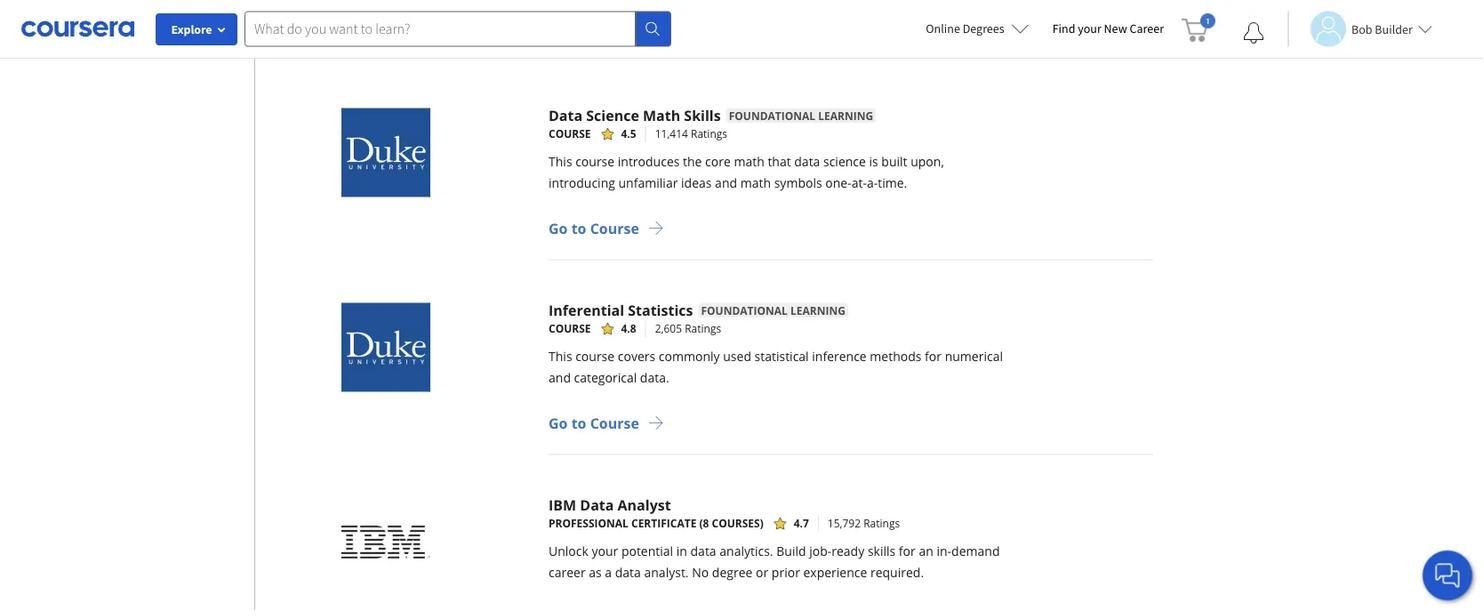 Task type: locate. For each thing, give the bounding box(es) containing it.
0 vertical spatial this
[[549, 153, 572, 170]]

or
[[756, 564, 769, 581]]

1 go from the top
[[549, 218, 568, 237]]

to down categorical
[[572, 413, 587, 432]]

find your new career link
[[1044, 18, 1173, 40]]

data up symbols
[[795, 153, 820, 170]]

0 vertical spatial your
[[1078, 20, 1102, 36]]

ratings
[[691, 126, 728, 141], [685, 321, 722, 336], [864, 516, 900, 531]]

the
[[683, 153, 702, 170]]

1 this from the top
[[549, 153, 572, 170]]

1 vertical spatial arrow right image
[[648, 415, 664, 431]]

this up introducing
[[549, 153, 572, 170]]

course up introducing
[[576, 153, 615, 170]]

0 vertical spatial to
[[572, 218, 587, 237]]

1 horizontal spatial for
[[925, 348, 942, 365]]

this
[[549, 153, 572, 170], [549, 348, 572, 365]]

go to course down introducing
[[549, 218, 639, 237]]

and left categorical
[[549, 369, 571, 386]]

2 course from the top
[[576, 348, 615, 365]]

1 horizontal spatial your
[[1078, 20, 1102, 36]]

0 horizontal spatial for
[[899, 543, 916, 559]]

go to course link for learning
[[549, 410, 1010, 436]]

0 vertical spatial filled star image
[[602, 127, 614, 140]]

0 vertical spatial go to course link
[[549, 215, 1010, 241]]

introducing
[[549, 174, 615, 191]]

ratings down data science math skills foundational learning
[[691, 126, 728, 141]]

core
[[705, 153, 731, 170]]

coursera image
[[21, 14, 134, 43]]

2 go to course from the top
[[549, 413, 639, 432]]

math down that
[[741, 174, 771, 191]]

professional
[[549, 516, 629, 531]]

this course covers commonly used statistical inference methods for numerical and categorical data.
[[549, 348, 1003, 386]]

1 vertical spatial foundational
[[701, 303, 788, 318]]

go to course link down symbols
[[549, 215, 1010, 241]]

ready
[[832, 543, 865, 559]]

in
[[677, 543, 687, 559]]

your right find
[[1078, 20, 1102, 36]]

data.
[[640, 369, 669, 386]]

0 vertical spatial course
[[576, 153, 615, 170]]

skills
[[868, 543, 896, 559]]

2 this from the top
[[549, 348, 572, 365]]

learning
[[819, 108, 874, 123], [791, 303, 846, 318]]

explore button
[[156, 13, 237, 45]]

course down introducing
[[590, 218, 639, 237]]

0 vertical spatial learning
[[819, 108, 874, 123]]

foundational
[[729, 108, 816, 123], [701, 303, 788, 318]]

2 go from the top
[[549, 413, 568, 432]]

your
[[1078, 20, 1102, 36], [592, 543, 618, 559]]

data
[[549, 105, 583, 125], [580, 495, 614, 514]]

data up no
[[691, 543, 717, 559]]

1 course from the top
[[576, 153, 615, 170]]

course
[[549, 126, 591, 141], [590, 218, 639, 237], [549, 321, 591, 336], [590, 413, 639, 432]]

your up a
[[592, 543, 618, 559]]

0 vertical spatial for
[[925, 348, 942, 365]]

go to course link down this course covers commonly used statistical inference methods for numerical and categorical data.
[[549, 410, 1010, 436]]

shopping cart: 1 item image
[[1182, 13, 1216, 42]]

1 vertical spatial math
[[741, 174, 771, 191]]

statistical
[[755, 348, 809, 365]]

ratings for math
[[691, 126, 728, 141]]

your inside unlock your potential in data analytics. build job-ready skills for an in-demand career as a data analyst. no degree or prior experience required.
[[592, 543, 618, 559]]

0 vertical spatial go to course
[[549, 218, 639, 237]]

for right methods on the bottom right of page
[[925, 348, 942, 365]]

degrees
[[963, 20, 1005, 36]]

4.8
[[621, 321, 637, 336]]

inferential
[[549, 300, 624, 319]]

1 vertical spatial filled star image
[[602, 322, 614, 335]]

data up professional
[[580, 495, 614, 514]]

go for data
[[549, 218, 568, 237]]

2,605
[[655, 321, 682, 336]]

0 horizontal spatial data
[[615, 564, 641, 581]]

learning up science
[[819, 108, 874, 123]]

skills
[[684, 105, 721, 125]]

ratings down inferential statistics foundational learning
[[685, 321, 722, 336]]

course down categorical
[[590, 413, 639, 432]]

math left that
[[734, 153, 765, 170]]

2 arrow right image from the top
[[648, 415, 664, 431]]

1 vertical spatial your
[[592, 543, 618, 559]]

4.5
[[621, 126, 637, 141]]

1 vertical spatial course
[[576, 348, 615, 365]]

data left science
[[549, 105, 583, 125]]

arrow right image
[[648, 220, 664, 236], [648, 415, 664, 431]]

career
[[1130, 20, 1164, 36]]

to down introducing
[[572, 218, 587, 237]]

data
[[795, 153, 820, 170], [691, 543, 717, 559], [615, 564, 641, 581]]

this for inferential statistics
[[549, 348, 572, 365]]

course inside this course introduces the core math that data science is built upon, introducing unfamiliar ideas and math symbols one-at-a-time.
[[576, 153, 615, 170]]

1 go to course from the top
[[549, 218, 639, 237]]

analyst
[[618, 495, 671, 514]]

introduces
[[618, 153, 680, 170]]

demand
[[952, 543, 1000, 559]]

1 vertical spatial data
[[580, 495, 614, 514]]

filled star image down science
[[602, 127, 614, 140]]

online
[[926, 20, 961, 36]]

1 vertical spatial for
[[899, 543, 916, 559]]

go to course link
[[549, 215, 1010, 241], [549, 410, 1010, 436]]

this inside this course introduces the core math that data science is built upon, introducing unfamiliar ideas and math symbols one-at-a-time.
[[549, 153, 572, 170]]

course inside this course covers commonly used statistical inference methods for numerical and categorical data.
[[576, 348, 615, 365]]

statistics
[[628, 300, 693, 319]]

1 vertical spatial go
[[549, 413, 568, 432]]

course up categorical
[[576, 348, 615, 365]]

go to course down categorical
[[549, 413, 639, 432]]

foundational up used
[[701, 303, 788, 318]]

show notifications image
[[1243, 22, 1265, 44]]

1 vertical spatial go to course
[[549, 413, 639, 432]]

your for potential
[[592, 543, 618, 559]]

2 vertical spatial ratings
[[864, 516, 900, 531]]

1 vertical spatial data
[[691, 543, 717, 559]]

0 vertical spatial data
[[795, 153, 820, 170]]

no
[[692, 564, 709, 581]]

2 horizontal spatial data
[[795, 153, 820, 170]]

job-
[[810, 543, 832, 559]]

this down inferential
[[549, 348, 572, 365]]

1 vertical spatial learning
[[791, 303, 846, 318]]

1 vertical spatial to
[[572, 413, 587, 432]]

1 go to course link from the top
[[549, 215, 1010, 241]]

ideas
[[681, 174, 712, 191]]

arrow right image down unfamiliar
[[648, 220, 664, 236]]

is
[[869, 153, 879, 170]]

2 vertical spatial data
[[615, 564, 641, 581]]

this inside this course covers commonly used statistical inference methods for numerical and categorical data.
[[549, 348, 572, 365]]

filled star image for science
[[602, 127, 614, 140]]

course down inferential
[[549, 321, 591, 336]]

potential
[[622, 543, 673, 559]]

2 to from the top
[[572, 413, 587, 432]]

0 horizontal spatial your
[[592, 543, 618, 559]]

to
[[572, 218, 587, 237], [572, 413, 587, 432]]

0 vertical spatial data
[[549, 105, 583, 125]]

1 arrow right image from the top
[[648, 220, 664, 236]]

0 vertical spatial ratings
[[691, 126, 728, 141]]

for inside this course covers commonly used statistical inference methods for numerical and categorical data.
[[925, 348, 942, 365]]

and inside this course introduces the core math that data science is built upon, introducing unfamiliar ideas and math symbols one-at-a-time.
[[715, 174, 737, 191]]

go down introducing
[[549, 218, 568, 237]]

and
[[715, 174, 737, 191], [549, 369, 571, 386]]

upon,
[[911, 153, 944, 170]]

to for inferential
[[572, 413, 587, 432]]

1 horizontal spatial and
[[715, 174, 737, 191]]

0 vertical spatial foundational
[[729, 108, 816, 123]]

find
[[1053, 20, 1076, 36]]

professional certificate (8 courses)
[[549, 516, 764, 531]]

that
[[768, 153, 791, 170]]

filled star image left 4.8
[[602, 322, 614, 335]]

1 filled star image from the top
[[602, 127, 614, 140]]

at-
[[852, 174, 867, 191]]

for left an
[[899, 543, 916, 559]]

1 vertical spatial and
[[549, 369, 571, 386]]

0 vertical spatial arrow right image
[[648, 220, 664, 236]]

learning up "inference"
[[791, 303, 846, 318]]

go to course for data
[[549, 218, 639, 237]]

0 vertical spatial and
[[715, 174, 737, 191]]

1 vertical spatial go to course link
[[549, 410, 1010, 436]]

courses)
[[712, 516, 764, 531]]

go to course
[[549, 218, 639, 237], [549, 413, 639, 432]]

for
[[925, 348, 942, 365], [899, 543, 916, 559]]

numerical
[[945, 348, 1003, 365]]

data right a
[[615, 564, 641, 581]]

2 go to course link from the top
[[549, 410, 1010, 436]]

1 to from the top
[[572, 218, 587, 237]]

2 filled star image from the top
[[602, 322, 614, 335]]

arrow right image down data.
[[648, 415, 664, 431]]

find your new career
[[1053, 20, 1164, 36]]

0 horizontal spatial and
[[549, 369, 571, 386]]

used
[[723, 348, 752, 365]]

0 vertical spatial go
[[549, 218, 568, 237]]

math
[[643, 105, 681, 125]]

filled star image
[[602, 127, 614, 140], [602, 322, 614, 335]]

0 vertical spatial math
[[734, 153, 765, 170]]

certificate
[[632, 516, 697, 531]]

to for data
[[572, 218, 587, 237]]

online degrees
[[926, 20, 1005, 36]]

science
[[586, 105, 639, 125]]

foundational inside data science math skills foundational learning
[[729, 108, 816, 123]]

online degrees button
[[912, 9, 1044, 48]]

math
[[734, 153, 765, 170], [741, 174, 771, 191]]

and down the core
[[715, 174, 737, 191]]

foundational up that
[[729, 108, 816, 123]]

15,792
[[828, 516, 861, 531]]

go up ibm
[[549, 413, 568, 432]]

ratings up the skills
[[864, 516, 900, 531]]

1 vertical spatial this
[[549, 348, 572, 365]]

1 vertical spatial ratings
[[685, 321, 722, 336]]

None search field
[[245, 11, 672, 47]]

commonly
[[659, 348, 720, 365]]

categorical
[[574, 369, 637, 386]]



Task type: vqa. For each thing, say whether or not it's contained in the screenshot.
'What do you want to learn?' Text Field
yes



Task type: describe. For each thing, give the bounding box(es) containing it.
analyst.
[[644, 564, 689, 581]]

analytics.
[[720, 543, 773, 559]]

11,414
[[655, 126, 688, 141]]

built
[[882, 153, 908, 170]]

learning inside data science math skills foundational learning
[[819, 108, 874, 123]]

experience
[[804, 564, 868, 581]]

arrow right image for statistics
[[648, 415, 664, 431]]

1 horizontal spatial data
[[691, 543, 717, 559]]

filled star image for statistics
[[602, 322, 614, 335]]

data science math skills foundational learning
[[549, 105, 874, 125]]

unlock
[[549, 543, 589, 559]]

degree
[[712, 564, 753, 581]]

time.
[[878, 174, 908, 191]]

in-
[[937, 543, 952, 559]]

covers
[[618, 348, 656, 365]]

methods
[[870, 348, 922, 365]]

data science math skills by duke university image
[[342, 108, 431, 197]]

a-
[[867, 174, 878, 191]]

15,792 ratings
[[828, 516, 900, 531]]

this course introduces the core math that data science is built upon, introducing unfamiliar ideas and math symbols one-at-a-time.
[[549, 153, 944, 191]]

career
[[549, 564, 586, 581]]

chat with us image
[[1434, 561, 1462, 590]]

course for data
[[576, 153, 615, 170]]

prior
[[772, 564, 800, 581]]

foundational inside inferential statistics foundational learning
[[701, 303, 788, 318]]

required.
[[871, 564, 924, 581]]

inferential statistics by duke university image
[[342, 303, 431, 392]]

your for new
[[1078, 20, 1102, 36]]

as
[[589, 564, 602, 581]]

What do you want to learn? text field
[[245, 11, 636, 47]]

data inside this course introduces the core math that data science is built upon, introducing unfamiliar ideas and math symbols one-at-a-time.
[[795, 153, 820, 170]]

science
[[824, 153, 866, 170]]

bob builder button
[[1288, 11, 1433, 47]]

this for data science math skills
[[549, 153, 572, 170]]

build
[[777, 543, 806, 559]]

11,414 ratings
[[655, 126, 728, 141]]

a
[[605, 564, 612, 581]]

symbols
[[774, 174, 822, 191]]

bob builder
[[1352, 21, 1413, 37]]

new
[[1104, 20, 1128, 36]]

arrow right image for science
[[648, 220, 664, 236]]

course down science
[[549, 126, 591, 141]]

unlock your potential in data analytics. build job-ready skills for an in-demand career as a data analyst. no degree or prior experience required.
[[549, 543, 1000, 581]]

an
[[919, 543, 934, 559]]

2,605 ratings
[[655, 321, 722, 336]]

(8
[[700, 516, 709, 531]]

builder
[[1375, 21, 1413, 37]]

go to course for inferential
[[549, 413, 639, 432]]

explore
[[171, 21, 212, 37]]

one-
[[826, 174, 852, 191]]

inference
[[812, 348, 867, 365]]

ibm
[[549, 495, 576, 514]]

unfamiliar
[[619, 174, 678, 191]]

go to course link for skills
[[549, 215, 1010, 241]]

bob
[[1352, 21, 1373, 37]]

course for inferential
[[576, 348, 615, 365]]

ibm data analyst by ibm image
[[342, 498, 431, 587]]

learning inside inferential statistics foundational learning
[[791, 303, 846, 318]]

4.7
[[794, 516, 809, 531]]

go for inferential
[[549, 413, 568, 432]]

ibm data analyst
[[549, 495, 671, 514]]

ratings for foundational
[[685, 321, 722, 336]]

filled star image
[[774, 517, 787, 529]]

inferential statistics foundational learning
[[549, 300, 846, 319]]

and inside this course covers commonly used statistical inference methods for numerical and categorical data.
[[549, 369, 571, 386]]

for inside unlock your potential in data analytics. build job-ready skills for an in-demand career as a data analyst. no degree or prior experience required.
[[899, 543, 916, 559]]



